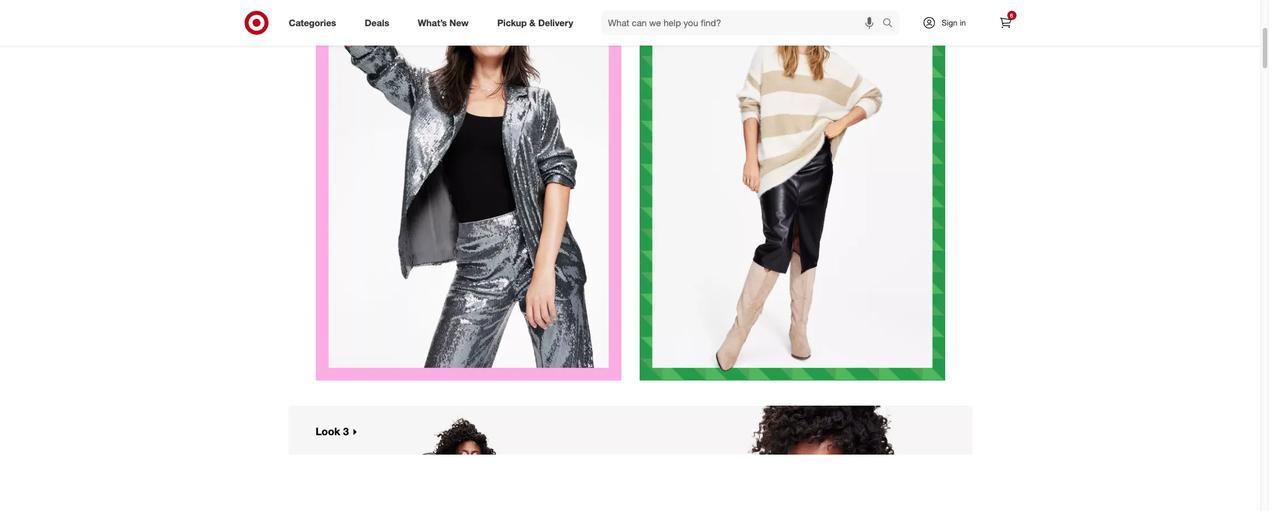 Task type: vqa. For each thing, say whether or not it's contained in the screenshot.
Sign In
yes



Task type: locate. For each thing, give the bounding box(es) containing it.
pickup & delivery
[[497, 17, 573, 28]]

pickup & delivery link
[[488, 10, 588, 35]]

look 3: pink super-sequined mini dress with chunky black heels and a black blazer over the shoulder. image
[[288, 406, 972, 511]]

sign in link
[[912, 10, 984, 35]]

search button
[[877, 10, 904, 38]]

categories link
[[279, 10, 350, 35]]

look 1: sparkly, shiny, metallic silver pants with a matching jacket and a black tank underneath. image
[[316, 0, 621, 381]]

what's
[[418, 17, 447, 28]]

&
[[529, 17, 536, 28]]

look 3 ▸ link
[[288, 406, 972, 511]]

new
[[449, 17, 469, 28]]

sign in
[[942, 18, 966, 27]]

pickup
[[497, 17, 527, 28]]



Task type: describe. For each thing, give the bounding box(es) containing it.
what's new
[[418, 17, 469, 28]]

sign
[[942, 18, 958, 27]]

look 2: long, black, faux-leather shirt with an oversized tan and white striped sweater, tan boots and a white hat. image
[[639, 0, 945, 381]]

in
[[960, 18, 966, 27]]

6 link
[[993, 10, 1018, 35]]

delivery
[[538, 17, 573, 28]]

6
[[1010, 12, 1013, 19]]

▸
[[352, 425, 357, 438]]

categories
[[289, 17, 336, 28]]

what's new link
[[408, 10, 483, 35]]

3
[[343, 425, 349, 438]]

deals
[[365, 17, 389, 28]]

deals link
[[355, 10, 403, 35]]

look
[[316, 425, 340, 438]]

What can we help you find? suggestions appear below search field
[[601, 10, 885, 35]]

search
[[877, 18, 904, 29]]

look 3 ▸
[[316, 425, 357, 438]]



